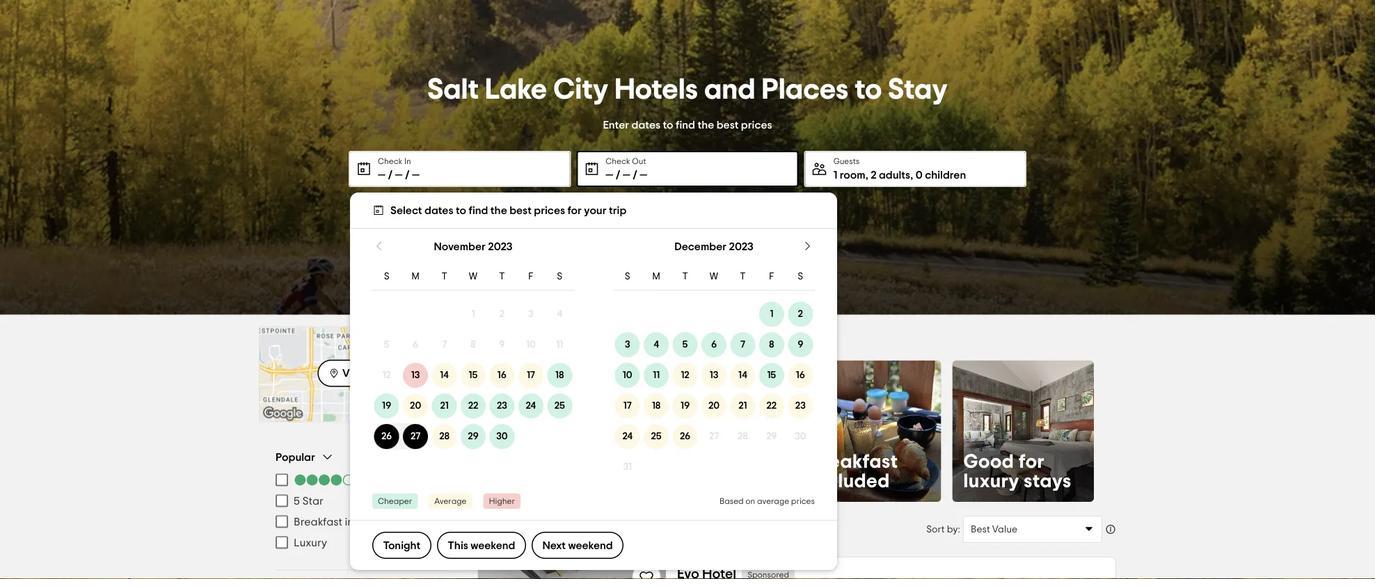 Task type: locate. For each thing, give the bounding box(es) containing it.
1 horizontal spatial weekend
[[568, 541, 613, 552]]

1 29 from the left
[[468, 432, 479, 442]]

1 horizontal spatial check
[[606, 157, 630, 166]]

1 vertical spatial salt
[[623, 329, 653, 345]]

14 inside november 2023 grid
[[440, 371, 449, 381]]

0 horizontal spatial 26
[[382, 432, 392, 442]]

group containing popular
[[276, 451, 444, 554]]

0 horizontal spatial 16
[[498, 371, 507, 381]]

t down december
[[682, 272, 688, 282]]

3 — from the left
[[412, 170, 420, 181]]

0 horizontal spatial 6
[[413, 340, 419, 350]]

0 horizontal spatial popular
[[276, 452, 315, 463]]

1 horizontal spatial salt
[[563, 524, 583, 535]]

1 — from the left
[[378, 170, 386, 181]]

lake for popular hotels in salt lake city right now
[[656, 329, 693, 345]]

2 row group from the left
[[613, 299, 815, 483]]

m
[[412, 272, 420, 282], [652, 272, 661, 282]]

1 26 from the left
[[382, 432, 392, 442]]

row containing 26
[[372, 422, 574, 452]]

the for enter
[[698, 119, 714, 131]]

trip
[[609, 205, 627, 216]]

1 vertical spatial find
[[469, 205, 488, 216]]

3 s from the left
[[625, 272, 630, 282]]

1 horizontal spatial 10
[[623, 371, 632, 381]]

2 12 from the left
[[681, 371, 690, 381]]

0 horizontal spatial 4
[[557, 310, 563, 320]]

2 vertical spatial city
[[612, 524, 633, 535]]

t
[[442, 272, 447, 282], [499, 272, 505, 282], [682, 272, 688, 282], [740, 272, 746, 282]]

dates for select
[[425, 205, 454, 216]]

best up november 2023
[[510, 205, 532, 216]]

12 inside december 2023 grid
[[681, 371, 690, 381]]

2 — from the left
[[395, 170, 403, 181]]

popular left hotels
[[494, 329, 554, 345]]

weekend down 108
[[471, 541, 515, 552]]

2 13 from the left
[[710, 371, 719, 381]]

1 23 from the left
[[497, 402, 507, 411]]

2023 down select dates to find the best prices for your trip
[[488, 241, 513, 252]]

0 horizontal spatial 11
[[556, 340, 563, 350]]

check left out
[[606, 157, 630, 166]]

6 inside november 2023 grid
[[413, 340, 419, 350]]

1 horizontal spatial 4
[[654, 340, 659, 350]]

0 vertical spatial for
[[568, 205, 582, 216]]

15 inside november 2023 grid
[[469, 371, 478, 381]]

5 left star
[[294, 496, 300, 507]]

find up november 2023
[[469, 205, 488, 216]]

for right the good
[[1019, 452, 1045, 472]]

7 inside november 2023 grid
[[442, 340, 447, 350]]

15
[[469, 371, 478, 381], [767, 371, 776, 381]]

10 inside december 2023 grid
[[623, 371, 632, 381]]

november 2023 grid
[[372, 229, 574, 483]]

14 right the map
[[440, 371, 449, 381]]

18 inside december 2023 grid
[[652, 402, 661, 411]]

s up hotels
[[557, 272, 563, 282]]

1 vertical spatial for
[[1019, 452, 1045, 472]]

1 vertical spatial best
[[510, 205, 532, 216]]

24 up traveler
[[526, 402, 536, 411]]

1 up now
[[770, 310, 774, 320]]

1 vertical spatial 17
[[624, 402, 632, 411]]

14
[[440, 371, 449, 381], [739, 371, 748, 381]]

hotels
[[557, 329, 603, 345]]

30
[[496, 432, 508, 442], [795, 432, 806, 442]]

check inside the check out — / — / —
[[606, 157, 630, 166]]

0 horizontal spatial best
[[510, 205, 532, 216]]

19
[[382, 402, 391, 411], [681, 402, 690, 411]]

w down november 2023
[[469, 272, 478, 282]]

8 inside december 2023 grid
[[769, 340, 775, 350]]

2 horizontal spatial city
[[696, 329, 727, 345]]

traveler
[[505, 433, 581, 452]]

1 weekend from the left
[[471, 541, 515, 552]]

1 12 from the left
[[383, 371, 391, 381]]

1 horizontal spatial dates
[[632, 119, 661, 131]]

2 for december 2023
[[798, 310, 803, 320]]

2 horizontal spatial 5
[[683, 340, 688, 350]]

2 26 from the left
[[680, 432, 691, 442]]

and
[[704, 75, 756, 104]]

city up enter
[[553, 75, 609, 104]]

18
[[556, 371, 564, 381], [652, 402, 661, 411]]

row group
[[372, 299, 574, 452], [613, 299, 815, 483]]

tonight button
[[372, 533, 431, 560]]

2 f from the left
[[769, 272, 775, 282]]

13
[[411, 371, 420, 381], [710, 371, 719, 381]]

next weekend
[[543, 541, 613, 552]]

find
[[676, 119, 695, 131], [469, 205, 488, 216]]

17 up traveler
[[527, 371, 535, 381]]

16 inside november 2023 grid
[[498, 371, 507, 381]]

group
[[276, 451, 444, 554]]

popular up 4.0 of 5 bubbles image at the bottom of page
[[276, 452, 315, 463]]

in up next
[[552, 524, 561, 535]]

1 for december 2023
[[770, 310, 774, 320]]

26
[[382, 432, 392, 442], [680, 432, 691, 442]]

2 vertical spatial lake
[[585, 524, 610, 535]]

1 2023 from the left
[[488, 241, 513, 252]]

2 w from the left
[[710, 272, 718, 282]]

2 horizontal spatial 2
[[871, 170, 877, 181]]

0 horizontal spatial f
[[528, 272, 534, 282]]

1 horizontal spatial city
[[612, 524, 633, 535]]

f inside december 2023 grid
[[769, 272, 775, 282]]

s up popular hotels in salt lake city right now
[[625, 272, 630, 282]]

, left 0
[[911, 170, 913, 181]]

1 7 from the left
[[442, 340, 447, 350]]

1 vertical spatial popular
[[276, 452, 315, 463]]

1 horizontal spatial 15
[[767, 371, 776, 381]]

1
[[834, 170, 838, 181], [472, 310, 475, 320], [770, 310, 774, 320]]

30 inside december 2023 grid
[[795, 432, 806, 442]]

m down select
[[412, 272, 420, 282]]

29 inside december 2023 grid
[[767, 432, 777, 442]]

17
[[527, 371, 535, 381], [624, 402, 632, 411]]

previous month image
[[372, 239, 386, 253]]

1 horizontal spatial 2
[[798, 310, 803, 320]]

22
[[468, 402, 478, 411], [767, 402, 777, 411]]

3
[[528, 310, 534, 320], [625, 340, 630, 350]]

0 horizontal spatial dates
[[425, 205, 454, 216]]

5
[[384, 340, 390, 350], [683, 340, 688, 350], [294, 496, 300, 507]]

0 horizontal spatial 3
[[528, 310, 534, 320]]

november 2023
[[434, 241, 513, 252]]

1 horizontal spatial row group
[[613, 299, 815, 483]]

2 27 from the left
[[709, 432, 719, 442]]

0 horizontal spatial weekend
[[471, 541, 515, 552]]

28 up average
[[439, 432, 450, 442]]

breakfast included
[[811, 452, 898, 491], [294, 517, 390, 528]]

t down november 2023
[[499, 272, 505, 282]]

9
[[499, 340, 505, 350], [798, 340, 804, 350]]

—
[[378, 170, 386, 181], [395, 170, 403, 181], [412, 170, 420, 181], [606, 170, 613, 181], [623, 170, 631, 181], [640, 170, 648, 181]]

1 horizontal spatial to
[[663, 119, 674, 131]]

popular
[[494, 329, 554, 345], [276, 452, 315, 463]]

now
[[770, 329, 800, 345]]

weekend right next
[[568, 541, 613, 552]]

29
[[468, 432, 479, 442], [767, 432, 777, 442]]

city for popular hotels in salt lake city right now
[[696, 329, 727, 345]]

s
[[384, 272, 390, 282], [557, 272, 563, 282], [625, 272, 630, 282], [798, 272, 803, 282]]

prices right average
[[791, 498, 815, 506]]

, left adults
[[866, 170, 869, 181]]

28
[[439, 432, 450, 442], [738, 432, 748, 442]]

2 horizontal spatial salt
[[623, 329, 653, 345]]

0 vertical spatial included
[[811, 472, 890, 491]]

7
[[442, 340, 447, 350], [741, 340, 746, 350]]

0 vertical spatial prices
[[741, 119, 772, 131]]

1 horizontal spatial in
[[606, 329, 620, 345]]

city up next weekend
[[612, 524, 633, 535]]

5 left right at bottom right
[[683, 340, 688, 350]]

1 6 from the left
[[413, 340, 419, 350]]

0 horizontal spatial breakfast
[[294, 517, 342, 528]]

row containing 17
[[613, 391, 815, 422]]

w for november
[[469, 272, 478, 282]]

good
[[964, 452, 1014, 472]]

2023
[[488, 241, 513, 252], [729, 241, 754, 252]]

2 s from the left
[[557, 272, 563, 282]]

1 9 from the left
[[499, 340, 505, 350]]

0 horizontal spatial 15
[[469, 371, 478, 381]]

25 inside november 2023 grid
[[555, 402, 565, 411]]

0 horizontal spatial 21
[[440, 402, 449, 411]]

1 row group from the left
[[372, 299, 574, 452]]

14 down right at bottom right
[[739, 371, 748, 381]]

0 horizontal spatial 19
[[382, 402, 391, 411]]

prices
[[741, 119, 772, 131], [534, 205, 565, 216], [791, 498, 815, 506]]

4.0 of 5 bubbles image
[[294, 475, 355, 486]]

2 m from the left
[[652, 272, 661, 282]]

breakfast included inside menu
[[294, 517, 390, 528]]

10 down popular hotels in salt lake city right now
[[623, 371, 632, 381]]

0 horizontal spatial salt
[[427, 75, 479, 104]]

to up november
[[456, 205, 466, 216]]

traveler rating: very good link
[[494, 361, 636, 503]]

2 16 from the left
[[796, 371, 805, 381]]

2 horizontal spatial 1
[[834, 170, 838, 181]]

s down "next month" image
[[798, 272, 803, 282]]

best
[[717, 119, 739, 131], [510, 205, 532, 216]]

rating:
[[505, 452, 565, 472]]

0 horizontal spatial 13
[[411, 371, 420, 381]]

luxury
[[294, 538, 327, 549]]

0 horizontal spatial lake
[[485, 75, 547, 104]]

1 horizontal spatial 27
[[709, 432, 719, 442]]

27 inside november 2023 grid
[[411, 432, 421, 442]]

1 vertical spatial dates
[[425, 205, 454, 216]]

sort
[[927, 525, 945, 535]]

0 vertical spatial city
[[553, 75, 609, 104]]

lake for 108 properties in salt lake city
[[585, 524, 610, 535]]

2 22 from the left
[[767, 402, 777, 411]]

next month image
[[801, 239, 815, 253]]

in for properties
[[552, 524, 561, 535]]

23
[[497, 402, 507, 411], [796, 402, 806, 411]]

1 8 from the left
[[471, 340, 476, 350]]

find down salt lake city hotels and places to stay
[[676, 119, 695, 131]]

4 s from the left
[[798, 272, 803, 282]]

24 up 31
[[623, 432, 633, 442]]

16
[[498, 371, 507, 381], [796, 371, 805, 381]]

5 — from the left
[[623, 170, 631, 181]]

1 f from the left
[[528, 272, 534, 282]]

2 29 from the left
[[767, 432, 777, 442]]

27
[[411, 432, 421, 442], [709, 432, 719, 442]]

t down december 2023 at the top of the page
[[740, 272, 746, 282]]

21 inside december 2023 grid
[[739, 402, 747, 411]]

/ down in
[[405, 170, 410, 181]]

12
[[383, 371, 391, 381], [681, 371, 690, 381]]

0 vertical spatial 24
[[526, 402, 536, 411]]

prices down and
[[741, 119, 772, 131]]

0 horizontal spatial 10
[[526, 340, 536, 350]]

to down the hotels on the top of page
[[663, 119, 674, 131]]

1 inside december 2023 grid
[[770, 310, 774, 320]]

check inside check in — / — / —
[[378, 157, 403, 166]]

1 30 from the left
[[496, 432, 508, 442]]

5 inside november 2023 grid
[[384, 340, 390, 350]]

0 horizontal spatial 14
[[440, 371, 449, 381]]

1 horizontal spatial the
[[698, 119, 714, 131]]

view map button
[[318, 360, 402, 387]]

on
[[746, 498, 755, 506]]

city
[[553, 75, 609, 104], [696, 329, 727, 345], [612, 524, 633, 535]]

1 horizontal spatial lake
[[585, 524, 610, 535]]

1 vertical spatial in
[[552, 524, 561, 535]]

3 t from the left
[[682, 272, 688, 282]]

2 6 from the left
[[711, 340, 717, 350]]

108 properties in salt lake city
[[478, 524, 633, 535]]

breakfast inside menu
[[294, 517, 342, 528]]

1 check from the left
[[378, 157, 403, 166]]

4 — from the left
[[606, 170, 613, 181]]

1 22 from the left
[[468, 402, 478, 411]]

1 vertical spatial 24
[[623, 432, 633, 442]]

1 14 from the left
[[440, 371, 449, 381]]

guests 1 room , 2 adults , 0 children
[[834, 157, 966, 181]]

0 horizontal spatial city
[[553, 75, 609, 104]]

1 horizontal spatial 6
[[711, 340, 717, 350]]

22 inside november 2023 grid
[[468, 402, 478, 411]]

0 horizontal spatial 20
[[410, 402, 421, 411]]

1 21 from the left
[[440, 402, 449, 411]]

1 horizontal spatial popular
[[494, 329, 554, 345]]

11
[[556, 340, 563, 350], [653, 371, 660, 381]]

1 vertical spatial prices
[[534, 205, 565, 216]]

25
[[555, 402, 565, 411], [651, 432, 662, 442]]

the
[[698, 119, 714, 131], [491, 205, 507, 216]]

lake
[[485, 75, 547, 104], [656, 329, 693, 345], [585, 524, 610, 535]]

31
[[623, 463, 632, 473]]

5 up the map
[[384, 340, 390, 350]]

28 up 'on'
[[738, 432, 748, 442]]

2 7 from the left
[[741, 340, 746, 350]]

2 2023 from the left
[[729, 241, 754, 252]]

row containing 5
[[372, 330, 574, 361]]

this weekend button
[[437, 533, 526, 560]]

24 inside november 2023 grid
[[526, 402, 536, 411]]

1 horizontal spatial 22
[[767, 402, 777, 411]]

city for 108 properties in salt lake city
[[612, 524, 633, 535]]

0 vertical spatial popular
[[494, 329, 554, 345]]

f
[[528, 272, 534, 282], [769, 272, 775, 282]]

0 horizontal spatial row group
[[372, 299, 574, 452]]

1 horizontal spatial 5
[[384, 340, 390, 350]]

0 horizontal spatial w
[[469, 272, 478, 282]]

0 horizontal spatial 7
[[442, 340, 447, 350]]

guests
[[834, 157, 860, 166]]

1 27 from the left
[[411, 432, 421, 442]]

average
[[757, 498, 790, 506]]

1 horizontal spatial 12
[[681, 371, 690, 381]]

for left your
[[568, 205, 582, 216]]

2 weekend from the left
[[568, 541, 613, 552]]

prices left your
[[534, 205, 565, 216]]

best down and
[[717, 119, 739, 131]]

dates right select
[[425, 205, 454, 216]]

1 down november 2023
[[472, 310, 475, 320]]

row containing 19
[[372, 391, 574, 422]]

30 inside november 2023 grid
[[496, 432, 508, 442]]

breakfast included inside breakfast included link
[[811, 452, 898, 491]]

1 19 from the left
[[382, 402, 391, 411]]

0 horizontal spatial 18
[[556, 371, 564, 381]]

1 horizontal spatial prices
[[741, 119, 772, 131]]

,
[[866, 170, 869, 181], [911, 170, 913, 181]]

12 right view
[[383, 371, 391, 381]]

2 14 from the left
[[739, 371, 748, 381]]

1 w from the left
[[469, 272, 478, 282]]

w inside december 2023 grid
[[710, 272, 718, 282]]

0 horizontal spatial ,
[[866, 170, 869, 181]]

for inside good for luxury stays
[[1019, 452, 1045, 472]]

out
[[632, 157, 646, 166]]

1 15 from the left
[[469, 371, 478, 381]]

1 vertical spatial 25
[[651, 432, 662, 442]]

menu
[[276, 470, 444, 554]]

0 horizontal spatial 12
[[383, 371, 391, 381]]

higher
[[489, 498, 515, 506]]

m up popular hotels in salt lake city right now
[[652, 272, 661, 282]]

row containing 12
[[372, 361, 574, 391]]

1 horizontal spatial 26
[[680, 432, 691, 442]]

1 left room
[[834, 170, 838, 181]]

8
[[471, 340, 476, 350], [769, 340, 775, 350]]

2 for november 2023
[[500, 310, 505, 320]]

/ up 'trip'
[[616, 170, 621, 181]]

1 horizontal spatial 23
[[796, 402, 806, 411]]

the up november 2023
[[491, 205, 507, 216]]

1 horizontal spatial 9
[[798, 340, 804, 350]]

4
[[557, 310, 563, 320], [654, 340, 659, 350]]

21 inside november 2023 grid
[[440, 402, 449, 411]]

0 horizontal spatial to
[[456, 205, 466, 216]]

12 down popular hotels in salt lake city right now
[[681, 371, 690, 381]]

row inside november 2023 grid
[[372, 422, 574, 452]]

to for select dates to find the best prices for your trip
[[456, 205, 466, 216]]

prices for select dates to find the best prices for your trip
[[534, 205, 565, 216]]

1 vertical spatial to
[[663, 119, 674, 131]]

17 up 31
[[624, 402, 632, 411]]

1 horizontal spatial 11
[[653, 371, 660, 381]]

2023 right december
[[729, 241, 754, 252]]

0 vertical spatial 11
[[556, 340, 563, 350]]

1 13 from the left
[[411, 371, 420, 381]]

0 vertical spatial best
[[717, 119, 739, 131]]

in right hotels
[[606, 329, 620, 345]]

1 s from the left
[[384, 272, 390, 282]]

1 horizontal spatial 28
[[738, 432, 748, 442]]

find for enter
[[676, 119, 695, 131]]

1 16 from the left
[[498, 371, 507, 381]]

1 m from the left
[[412, 272, 420, 282]]

f inside november 2023 grid
[[528, 272, 534, 282]]

tonight
[[383, 541, 421, 552]]

1 vertical spatial the
[[491, 205, 507, 216]]

1 vertical spatial city
[[696, 329, 727, 345]]

1 horizontal spatial f
[[769, 272, 775, 282]]

0 vertical spatial dates
[[632, 119, 661, 131]]

1 horizontal spatial 19
[[681, 402, 690, 411]]

2 horizontal spatial lake
[[656, 329, 693, 345]]

2 check from the left
[[606, 157, 630, 166]]

2 horizontal spatial prices
[[791, 498, 815, 506]]

w down december 2023 at the top of the page
[[710, 272, 718, 282]]

included
[[811, 472, 890, 491], [345, 517, 390, 528]]

/ down out
[[633, 170, 638, 181]]

0 vertical spatial 4
[[557, 310, 563, 320]]

22 inside december 2023 grid
[[767, 402, 777, 411]]

w inside november 2023 grid
[[469, 272, 478, 282]]

dates right enter
[[632, 119, 661, 131]]

the down salt lake city hotels and places to stay
[[698, 119, 714, 131]]

prices for enter dates to find the best prices
[[741, 119, 772, 131]]

1 horizontal spatial 7
[[741, 340, 746, 350]]

2
[[871, 170, 877, 181], [500, 310, 505, 320], [798, 310, 803, 320]]

2 21 from the left
[[739, 402, 747, 411]]

based
[[720, 498, 744, 506]]

2 8 from the left
[[769, 340, 775, 350]]

9 inside november 2023 grid
[[499, 340, 505, 350]]

m for november 2023
[[412, 272, 420, 282]]

2 19 from the left
[[681, 402, 690, 411]]

0 horizontal spatial check
[[378, 157, 403, 166]]

10 left hotels
[[526, 340, 536, 350]]

by:
[[947, 525, 961, 535]]

t down november
[[442, 272, 447, 282]]

10
[[526, 340, 536, 350], [623, 371, 632, 381]]

2 9 from the left
[[798, 340, 804, 350]]

2 15 from the left
[[767, 371, 776, 381]]

2 28 from the left
[[738, 432, 748, 442]]

1 28 from the left
[[439, 432, 450, 442]]

0 vertical spatial in
[[606, 329, 620, 345]]

0 horizontal spatial 23
[[497, 402, 507, 411]]

0 horizontal spatial for
[[568, 205, 582, 216]]

check
[[378, 157, 403, 166], [606, 157, 630, 166]]

in for hotels
[[606, 329, 620, 345]]

dates
[[632, 119, 661, 131], [425, 205, 454, 216]]

city left right at bottom right
[[696, 329, 727, 345]]

popular inside group
[[276, 452, 315, 463]]

december 2023
[[675, 241, 754, 252]]

to left stay
[[855, 75, 882, 104]]

0 vertical spatial to
[[855, 75, 882, 104]]

1 inside guests 1 room , 2 adults , 0 children
[[834, 170, 838, 181]]

0 horizontal spatial 27
[[411, 432, 421, 442]]

1 vertical spatial 18
[[652, 402, 661, 411]]

/ up select
[[388, 170, 393, 181]]

1 inside november 2023 grid
[[472, 310, 475, 320]]

check left in
[[378, 157, 403, 166]]

row
[[372, 265, 574, 291], [613, 265, 815, 291], [372, 299, 574, 330], [613, 299, 815, 330], [372, 330, 574, 361], [613, 330, 815, 361], [372, 361, 574, 391], [613, 361, 815, 391], [372, 391, 574, 422], [613, 391, 815, 422], [372, 422, 574, 452], [613, 422, 815, 452]]

2 30 from the left
[[795, 432, 806, 442]]

9 inside december 2023 grid
[[798, 340, 804, 350]]

16 inside december 2023 grid
[[796, 371, 805, 381]]

24
[[526, 402, 536, 411], [623, 432, 633, 442]]

s down previous month image
[[384, 272, 390, 282]]



Task type: describe. For each thing, give the bounding box(es) containing it.
breakfast inside breakfast included link
[[811, 452, 898, 472]]

check out — / — / —
[[606, 157, 648, 181]]

18 inside november 2023 grid
[[556, 371, 564, 381]]

salt for 108 properties in salt lake city
[[563, 524, 583, 535]]

2023 for december 2023
[[729, 241, 754, 252]]

good
[[505, 472, 553, 491]]

11 inside november 2023 grid
[[556, 340, 563, 350]]

popular for popular
[[276, 452, 315, 463]]

save to a trip image
[[638, 569, 655, 580]]

hotels
[[615, 75, 698, 104]]

5 star
[[294, 496, 324, 507]]

f for november 2023
[[528, 272, 534, 282]]

weekend for this weekend
[[471, 541, 515, 552]]

1 20 from the left
[[410, 402, 421, 411]]

1 , from the left
[[866, 170, 869, 181]]

11 inside december 2023 grid
[[653, 371, 660, 381]]

sort by:
[[927, 525, 961, 535]]

2 inside guests 1 room , 2 adults , 0 children
[[871, 170, 877, 181]]

enter dates to find the best prices
[[603, 119, 772, 131]]

6 — from the left
[[640, 170, 648, 181]]

cheaper
[[378, 498, 412, 506]]

value
[[992, 525, 1018, 535]]

4 / from the left
[[633, 170, 638, 181]]

4 inside november 2023 grid
[[557, 310, 563, 320]]

best for select dates to find the best prices for your trip
[[510, 205, 532, 216]]

1 for november 2023
[[472, 310, 475, 320]]

december 2023 grid
[[613, 229, 815, 483]]

adults
[[879, 170, 911, 181]]

row group for november
[[372, 299, 574, 452]]

your
[[584, 205, 607, 216]]

17 inside november 2023 grid
[[527, 371, 535, 381]]

4 t from the left
[[740, 272, 746, 282]]

26 inside november 2023 grid
[[382, 432, 392, 442]]

7 inside december 2023 grid
[[741, 340, 746, 350]]

2 23 from the left
[[796, 402, 806, 411]]

good for luxury stays link
[[953, 361, 1094, 503]]

next
[[543, 541, 566, 552]]

right
[[731, 329, 766, 345]]

good for luxury stays
[[964, 452, 1072, 491]]

0
[[916, 170, 923, 181]]

weekend for next weekend
[[568, 541, 613, 552]]

2 20 from the left
[[709, 402, 720, 411]]

24 inside december 2023 grid
[[623, 432, 633, 442]]

find for select
[[469, 205, 488, 216]]

2 / from the left
[[405, 170, 410, 181]]

room
[[840, 170, 866, 181]]

13 inside november 2023 grid
[[411, 371, 420, 381]]

0 horizontal spatial 5
[[294, 496, 300, 507]]

m for december 2023
[[652, 272, 661, 282]]

12 inside november 2023 grid
[[383, 371, 391, 381]]

row containing 3
[[613, 330, 815, 361]]

2 , from the left
[[911, 170, 913, 181]]

to for enter dates to find the best prices
[[663, 119, 674, 131]]

15 inside december 2023 grid
[[767, 371, 776, 381]]

2 t from the left
[[499, 272, 505, 282]]

0 horizontal spatial included
[[345, 517, 390, 528]]

stays
[[1024, 472, 1072, 491]]

stay
[[888, 75, 948, 104]]

average
[[435, 498, 467, 506]]

best
[[971, 525, 990, 535]]

in
[[404, 157, 411, 166]]

places
[[762, 75, 849, 104]]

select dates to find the best prices for your trip
[[391, 205, 627, 216]]

children
[[925, 170, 966, 181]]

traveler rating: very good
[[505, 433, 611, 491]]

row group for december
[[613, 299, 815, 483]]

26 inside december 2023 grid
[[680, 432, 691, 442]]

menu containing 5 star
[[276, 470, 444, 554]]

108
[[478, 524, 495, 535]]

luxury
[[964, 472, 1020, 491]]

check in — / — / —
[[378, 157, 420, 181]]

1 t from the left
[[442, 272, 447, 282]]

row containing 24
[[613, 422, 815, 452]]

the for select
[[491, 205, 507, 216]]

check for check out — / — / —
[[606, 157, 630, 166]]

view map
[[342, 368, 391, 379]]

17 inside december 2023 grid
[[624, 402, 632, 411]]

f for december 2023
[[769, 272, 775, 282]]

very
[[570, 452, 611, 472]]

25 inside december 2023 grid
[[651, 432, 662, 442]]

dates for enter
[[632, 119, 661, 131]]

properties
[[497, 524, 549, 535]]

row containing 10
[[613, 361, 815, 391]]

next weekend button
[[532, 533, 624, 560]]

december
[[675, 241, 727, 252]]

based on average prices
[[720, 498, 815, 506]]

10 inside november 2023 grid
[[526, 340, 536, 350]]

best value button
[[963, 517, 1103, 544]]

13 inside december 2023 grid
[[710, 371, 719, 381]]

enter
[[603, 119, 629, 131]]

w for december
[[710, 272, 718, 282]]

star
[[302, 496, 324, 507]]

2023 for november 2023
[[488, 241, 513, 252]]

salt for popular hotels in salt lake city right now
[[623, 329, 653, 345]]

2 vertical spatial prices
[[791, 498, 815, 506]]

map
[[369, 368, 391, 379]]

28 inside november 2023 grid
[[439, 432, 450, 442]]

best for enter dates to find the best prices
[[717, 119, 739, 131]]

select
[[391, 205, 422, 216]]

5 inside december 2023 grid
[[683, 340, 688, 350]]

breakfast included link
[[800, 361, 941, 503]]

3 / from the left
[[616, 170, 621, 181]]

view
[[342, 368, 366, 379]]

28 inside december 2023 grid
[[738, 432, 748, 442]]

19 inside november 2023 grid
[[382, 402, 391, 411]]

1 / from the left
[[388, 170, 393, 181]]

popular for popular hotels in salt lake city right now
[[494, 329, 554, 345]]

8 inside november 2023 grid
[[471, 340, 476, 350]]

6 inside december 2023 grid
[[711, 340, 717, 350]]

4 inside december 2023 grid
[[654, 340, 659, 350]]

14 inside december 2023 grid
[[739, 371, 748, 381]]

1 vertical spatial 3
[[625, 340, 630, 350]]

29 inside november 2023 grid
[[468, 432, 479, 442]]

best value
[[971, 525, 1018, 535]]

27 inside december 2023 grid
[[709, 432, 719, 442]]

2 horizontal spatial to
[[855, 75, 882, 104]]

19 inside december 2023 grid
[[681, 402, 690, 411]]

salt lake city hotels and places to stay
[[427, 75, 948, 104]]

0 vertical spatial lake
[[485, 75, 547, 104]]

this
[[448, 541, 468, 552]]

popular hotels in salt lake city right now
[[494, 329, 800, 345]]

november
[[434, 241, 486, 252]]

this weekend
[[448, 541, 515, 552]]

check for check in — / — / —
[[378, 157, 403, 166]]



Task type: vqa. For each thing, say whether or not it's contained in the screenshot.


